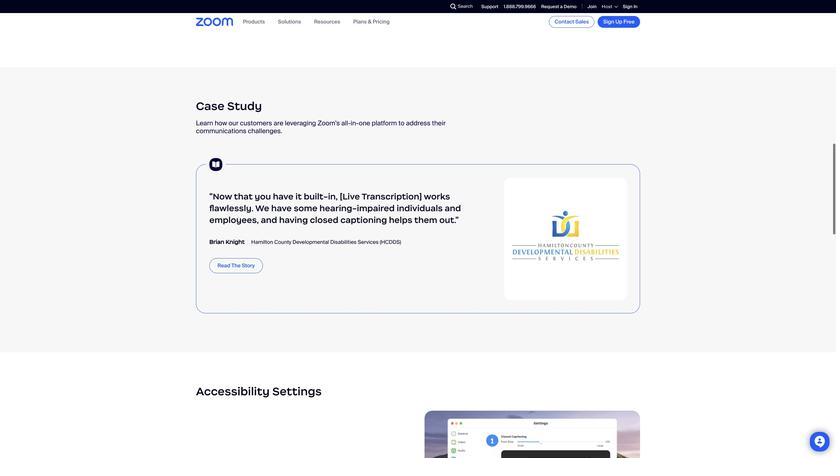Task type: describe. For each thing, give the bounding box(es) containing it.
resources
[[314, 18, 340, 25]]

1 vertical spatial have
[[271, 192, 292, 203]]

impaired
[[357, 192, 395, 203]]

support link
[[482, 4, 499, 9]]

products button
[[243, 18, 265, 25]]

host
[[602, 4, 613, 9]]

read the story link
[[209, 248, 263, 263]]

accessibility settings
[[196, 374, 322, 388]]

join link
[[588, 4, 597, 9]]

it
[[296, 181, 302, 191]]

a
[[560, 4, 563, 9]]

some
[[294, 192, 318, 203]]

"now that you have it built-in, [live transcription] works flawlessly. we have some hearing-impaired individuals and employees, and having closed captioning helps them out."
[[209, 181, 461, 215]]

learn how our customers are leveraging zoom's all-in-one platform to address their communications challenges.
[[196, 108, 446, 124]]

in
[[634, 4, 638, 9]]

case study
[[196, 88, 262, 103]]

having
[[279, 204, 308, 215]]

accessibility
[[196, 374, 270, 388]]

zoom's
[[318, 108, 340, 117]]

one
[[359, 108, 370, 117]]

platform
[[372, 108, 397, 117]]

join
[[588, 4, 597, 9]]

helps
[[389, 204, 413, 215]]

leveraging
[[285, 108, 316, 117]]

in-
[[351, 108, 359, 117]]

in,
[[328, 181, 338, 191]]

communications
[[196, 116, 246, 124]]

that
[[234, 181, 253, 191]]

testimonial icon story image
[[206, 144, 226, 164]]

out."
[[439, 204, 459, 215]]

pricing
[[373, 18, 390, 25]]

settings
[[272, 374, 322, 388]]

customers
[[240, 108, 272, 117]]

transcription]
[[362, 181, 422, 191]]

read the story
[[218, 252, 255, 258]]

up
[[616, 18, 623, 25]]

sign in
[[623, 4, 638, 9]]

case
[[196, 88, 225, 103]]

demo
[[564, 4, 577, 9]]

contact sales link
[[549, 16, 595, 28]]

the
[[232, 252, 241, 258]]

hamilton country developmental disabilities image
[[504, 167, 627, 289]]

address
[[406, 108, 431, 117]]

captioning
[[341, 204, 387, 215]]

you
[[255, 181, 271, 191]]

search image
[[451, 4, 456, 9]]

free
[[624, 18, 635, 25]]

sign for sign in
[[623, 4, 633, 9]]

flawlessly.
[[209, 192, 254, 203]]

sales
[[576, 18, 589, 25]]

resources button
[[314, 18, 340, 25]]



Task type: vqa. For each thing, say whether or not it's contained in the screenshot.
Settings
yes



Task type: locate. For each thing, give the bounding box(es) containing it.
and down we
[[261, 204, 277, 215]]

hearing-
[[320, 192, 357, 203]]

individuals
[[397, 192, 443, 203]]

solutions
[[278, 18, 301, 25]]

sign left up
[[603, 18, 614, 25]]

employees,
[[209, 204, 259, 215]]

how
[[215, 108, 227, 117]]

all-
[[341, 108, 351, 117]]

are
[[274, 108, 283, 117]]

request a demo link
[[541, 4, 577, 9]]

0 horizontal spatial and
[[261, 204, 277, 215]]

have left it
[[273, 181, 294, 191]]

closed
[[310, 204, 339, 215]]

1 vertical spatial sign
[[603, 18, 614, 25]]

host button
[[602, 4, 618, 9]]

contact sales
[[555, 18, 589, 25]]

"now
[[209, 181, 232, 191]]

and
[[445, 192, 461, 203], [261, 204, 277, 215]]

&
[[368, 18, 372, 25]]

read
[[218, 252, 230, 258]]

built-
[[304, 181, 328, 191]]

and up out."
[[445, 192, 461, 203]]

to
[[399, 108, 405, 117]]

1.888.799.9666
[[504, 4, 536, 9]]

products
[[243, 18, 265, 25]]

challenges.
[[248, 116, 282, 124]]

our
[[229, 108, 239, 117]]

we
[[255, 192, 269, 203]]

0 vertical spatial and
[[445, 192, 461, 203]]

contact
[[555, 18, 574, 25]]

sign in link
[[623, 4, 638, 9]]

None search field
[[427, 1, 452, 12]]

plans & pricing link
[[353, 18, 390, 25]]

0 horizontal spatial sign
[[603, 18, 614, 25]]

request
[[541, 4, 559, 9]]

them
[[414, 204, 437, 215]]

their
[[432, 108, 446, 117]]

zoom logo image
[[196, 18, 233, 26]]

sign
[[623, 4, 633, 9], [603, 18, 614, 25]]

1.888.799.9666 link
[[504, 4, 536, 9]]

story
[[242, 252, 255, 258]]

1 vertical spatial and
[[261, 204, 277, 215]]

learn
[[196, 108, 213, 117]]

0 vertical spatial sign
[[623, 4, 633, 9]]

search image
[[451, 4, 456, 9]]

have
[[273, 181, 294, 191], [271, 192, 292, 203]]

solutions button
[[278, 18, 301, 25]]

study
[[227, 88, 262, 103]]

have up having
[[271, 192, 292, 203]]

sign up free link
[[598, 16, 640, 28]]

sign left in
[[623, 4, 633, 9]]

request a demo
[[541, 4, 577, 9]]

plans & pricing
[[353, 18, 390, 25]]

1 horizontal spatial sign
[[623, 4, 633, 9]]

[live
[[340, 181, 360, 191]]

support
[[482, 4, 499, 9]]

sign for sign up free
[[603, 18, 614, 25]]

sign up free
[[603, 18, 635, 25]]

0 vertical spatial have
[[273, 181, 294, 191]]

search
[[458, 3, 473, 9]]

works
[[424, 181, 450, 191]]

1 horizontal spatial and
[[445, 192, 461, 203]]

plans
[[353, 18, 367, 25]]

testimonialcarouselitemblockproxy-0 element
[[196, 144, 640, 303]]



